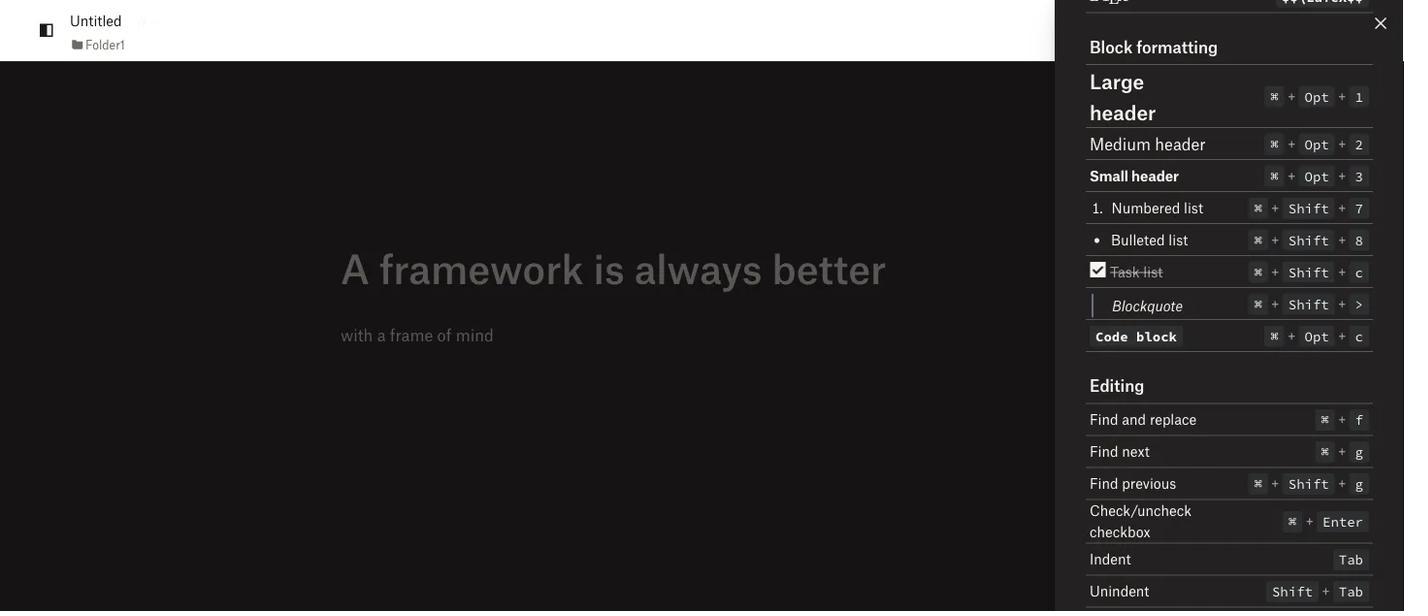Task type: locate. For each thing, give the bounding box(es) containing it.
code
[[1096, 327, 1128, 345]]

+ inside ⌘ + g
[[1338, 443, 1347, 460]]

find
[[1090, 411, 1119, 428], [1090, 443, 1119, 460], [1090, 475, 1119, 492]]

opt for small header
[[1305, 167, 1329, 185]]

small
[[1090, 167, 1129, 184]]

header up numbered list
[[1132, 167, 1179, 184]]

find left next
[[1090, 443, 1119, 460]]

large header
[[1090, 68, 1156, 124]]

⌘ for ⌘ + opt + 2
[[1271, 135, 1279, 153]]

2 tab from the top
[[1339, 583, 1364, 601]]

⌘ + shift + 8
[[1254, 231, 1364, 249]]

opt
[[1305, 88, 1329, 105], [1305, 135, 1329, 153], [1305, 167, 1329, 185], [1305, 328, 1329, 345]]

⌘ for ⌘ + enter
[[1289, 513, 1297, 531]]

2 opt from the top
[[1305, 135, 1329, 153]]

replace
[[1150, 411, 1197, 428]]

c
[[1355, 264, 1364, 281], [1355, 328, 1364, 345]]

⌘ inside ⌘ + shift + c
[[1254, 264, 1263, 281]]

⌘ for ⌘ + shift + g
[[1254, 476, 1263, 493]]

1 opt from the top
[[1305, 88, 1329, 105]]

list for 8
[[1169, 231, 1188, 248]]

0 vertical spatial find
[[1090, 411, 1119, 428]]

task
[[1110, 263, 1140, 280]]

list right numbered on the top of page
[[1184, 199, 1203, 216]]

2
[[1355, 135, 1364, 153]]

previous
[[1122, 475, 1177, 492]]

⌘ for ⌘ + shift + c
[[1254, 264, 1263, 281]]

shift down ⌘ + shift + c
[[1289, 296, 1329, 313]]

8
[[1355, 231, 1364, 249]]

⌘ + opt + 1
[[1271, 87, 1364, 105]]

⌘ + enter
[[1289, 513, 1364, 531]]

0 vertical spatial list
[[1184, 199, 1203, 216]]

opt down ⌘ + shift + >
[[1305, 328, 1329, 345]]

⌘ for ⌘ + opt + c
[[1271, 328, 1279, 345]]

1 g from the top
[[1355, 444, 1364, 461]]

list down numbered list
[[1169, 231, 1188, 248]]

⌘ inside ⌘ + enter
[[1289, 513, 1297, 531]]

find down find next
[[1090, 475, 1119, 492]]

editing
[[1090, 376, 1145, 396]]

tab
[[1339, 551, 1364, 569], [1339, 583, 1364, 601]]

js
[[1178, 22, 1193, 39]]

1 vertical spatial tab
[[1339, 583, 1364, 601]]

2 vertical spatial header
[[1132, 167, 1179, 184]]

shift inside ⌘ + shift + 7
[[1289, 199, 1329, 217]]

shift down ⌘ + enter
[[1272, 583, 1313, 601]]

⌘ inside ⌘ + opt + 2
[[1271, 135, 1279, 153]]

1 vertical spatial list
[[1169, 231, 1188, 248]]

shift inside ⌘ + shift + g
[[1289, 476, 1329, 493]]

g
[[1355, 444, 1364, 461], [1355, 476, 1364, 493]]

g down f
[[1355, 444, 1364, 461]]

check/uncheck checkbox
[[1090, 502, 1192, 541]]

opt left 1
[[1305, 88, 1329, 105]]

untitled
[[70, 12, 122, 29]]

check/uncheck
[[1090, 502, 1192, 519]]

find previous
[[1090, 475, 1177, 492]]

⌘ inside ⌘ + shift + 7
[[1254, 199, 1263, 217]]

1 vertical spatial find
[[1090, 443, 1119, 460]]

heading
[[341, 245, 1064, 291]]

shift up ⌘ + shift + c
[[1289, 231, 1329, 249]]

f
[[1355, 412, 1364, 429]]

2 vertical spatial list
[[1144, 263, 1163, 280]]

shift
[[1289, 199, 1329, 217], [1289, 231, 1329, 249], [1289, 264, 1329, 281], [1289, 296, 1329, 313], [1289, 476, 1329, 493], [1272, 583, 1313, 601]]

formatting
[[1137, 36, 1218, 56]]

c up the >
[[1355, 264, 1364, 281]]

⌘ + g
[[1321, 443, 1364, 461]]

shift for 7
[[1289, 199, 1329, 217]]

c down the >
[[1355, 328, 1364, 345]]

⌘ inside ⌘ + opt + c
[[1271, 328, 1279, 345]]

list
[[1184, 199, 1203, 216], [1169, 231, 1188, 248], [1144, 263, 1163, 280]]

⌘
[[1271, 88, 1279, 105], [1271, 135, 1279, 153], [1271, 167, 1279, 185], [1254, 199, 1263, 217], [1254, 231, 1263, 249], [1254, 264, 1263, 281], [1254, 296, 1263, 313], [1271, 328, 1279, 345], [1321, 412, 1329, 429], [1321, 444, 1329, 461], [1254, 476, 1263, 493], [1289, 513, 1297, 531]]

⌘ inside "⌘ + opt + 3"
[[1271, 167, 1279, 185]]

header up small header
[[1155, 133, 1206, 153]]

1 vertical spatial g
[[1355, 476, 1364, 493]]

bulleted
[[1111, 231, 1165, 248]]

list for 7
[[1184, 199, 1203, 216]]

find for f
[[1090, 411, 1119, 428]]

2 c from the top
[[1355, 328, 1364, 345]]

1 find from the top
[[1090, 411, 1119, 428]]

js button
[[1168, 13, 1203, 48]]

1 c from the top
[[1355, 264, 1364, 281]]

0 vertical spatial header
[[1090, 99, 1156, 124]]

numbered list
[[1112, 199, 1203, 216]]

+
[[1288, 87, 1296, 104], [1338, 87, 1347, 104], [1288, 135, 1296, 152], [1338, 135, 1347, 152], [1288, 167, 1296, 184], [1338, 167, 1347, 184], [1271, 199, 1280, 216], [1338, 199, 1347, 216], [1271, 231, 1280, 248], [1338, 231, 1347, 248], [1271, 263, 1280, 280], [1338, 263, 1347, 280], [1271, 295, 1280, 312], [1338, 295, 1347, 312], [1288, 327, 1296, 344], [1338, 327, 1347, 344], [1338, 411, 1347, 428], [1338, 443, 1347, 460], [1271, 475, 1280, 492], [1338, 475, 1347, 492], [1306, 513, 1314, 530], [1322, 583, 1330, 600]]

1 tab from the top
[[1339, 551, 1364, 569]]

⌘ inside '⌘ + opt + 1'
[[1271, 88, 1279, 105]]

c for shift
[[1355, 264, 1364, 281]]

2 vertical spatial find
[[1090, 475, 1119, 492]]

opt down ⌘ + opt + 2
[[1305, 167, 1329, 185]]

⌘ inside ⌘ + shift + g
[[1254, 476, 1263, 493]]

c inside ⌘ + opt + c
[[1355, 328, 1364, 345]]

opt inside ⌘ + opt + 2
[[1305, 135, 1329, 153]]

1 vertical spatial c
[[1355, 328, 1364, 345]]

2 find from the top
[[1090, 443, 1119, 460]]

⌘ + shift + g
[[1254, 475, 1364, 493]]

shift inside ⌘ + shift + >
[[1289, 296, 1329, 313]]

0 vertical spatial tab
[[1339, 551, 1364, 569]]

1 vertical spatial header
[[1155, 133, 1206, 153]]

list for c
[[1144, 263, 1163, 280]]

2 g from the top
[[1355, 476, 1364, 493]]

find and replace
[[1090, 411, 1197, 428]]

list right task
[[1144, 263, 1163, 280]]

medium header
[[1090, 133, 1206, 153]]

next
[[1122, 443, 1150, 460]]

shift up ⌘ + enter
[[1289, 476, 1329, 493]]

⌘ inside ⌘ + shift + 8
[[1254, 231, 1263, 249]]

4 opt from the top
[[1305, 328, 1329, 345]]

header for small
[[1132, 167, 1179, 184]]

code block
[[1096, 327, 1177, 345]]

find left "and" at the bottom
[[1090, 411, 1119, 428]]

opt inside '⌘ + opt + 1'
[[1305, 88, 1329, 105]]

shift + tab
[[1272, 583, 1364, 601]]

shift up ⌘ + shift + 8
[[1289, 199, 1329, 217]]

enter
[[1323, 513, 1364, 531]]

c inside ⌘ + shift + c
[[1355, 264, 1364, 281]]

⌘ + shift + c
[[1254, 263, 1364, 281]]

header for medium
[[1155, 133, 1206, 153]]

shift up ⌘ + shift + >
[[1289, 264, 1329, 281]]

header down large
[[1090, 99, 1156, 124]]

find for g
[[1090, 443, 1119, 460]]

folder1 link
[[70, 35, 125, 54]]

opt inside ⌘ + opt + c
[[1305, 328, 1329, 345]]

shift for >
[[1289, 296, 1329, 313]]

shift inside ⌘ + shift + c
[[1289, 264, 1329, 281]]

block
[[1090, 36, 1133, 56]]

header
[[1090, 99, 1156, 124], [1155, 133, 1206, 153], [1132, 167, 1179, 184]]

⌘ inside ⌘ + f
[[1321, 412, 1329, 429]]

⌘ inside ⌘ + shift + >
[[1254, 296, 1263, 313]]

unindent
[[1090, 583, 1150, 600]]

0 vertical spatial g
[[1355, 444, 1364, 461]]

g inside ⌘ + shift + g
[[1355, 476, 1364, 493]]

shift inside ⌘ + shift + 8
[[1289, 231, 1329, 249]]

3 opt from the top
[[1305, 167, 1329, 185]]

opt up "⌘ + opt + 3"
[[1305, 135, 1329, 153]]

⌘ inside ⌘ + g
[[1321, 444, 1329, 461]]

0 vertical spatial c
[[1355, 264, 1364, 281]]

c for opt
[[1355, 328, 1364, 345]]

opt inside "⌘ + opt + 3"
[[1305, 167, 1329, 185]]

task list
[[1110, 263, 1163, 280]]

g inside ⌘ + g
[[1355, 444, 1364, 461]]

g down ⌘ + g
[[1355, 476, 1364, 493]]



Task type: vqa. For each thing, say whether or not it's contained in the screenshot.
⌘ within ⌘ + Shift + g
yes



Task type: describe. For each thing, give the bounding box(es) containing it.
⌘ for ⌘ + opt + 1
[[1271, 88, 1279, 105]]

numbered
[[1112, 199, 1180, 216]]

⌘ for ⌘ + g
[[1321, 444, 1329, 461]]

shift for 8
[[1289, 231, 1329, 249]]

>
[[1355, 296, 1364, 313]]

shift inside shift + tab
[[1272, 583, 1313, 601]]

shift for c
[[1289, 264, 1329, 281]]

+ inside ⌘ + f
[[1338, 411, 1347, 428]]

⌘ for ⌘ + shift + 8
[[1254, 231, 1263, 249]]

shift for g
[[1289, 476, 1329, 493]]

⌘ for ⌘ + shift + >
[[1254, 296, 1263, 313]]

3 find from the top
[[1090, 475, 1119, 492]]

medium
[[1090, 133, 1151, 153]]

untitled link
[[70, 10, 122, 32]]

⌘ for ⌘ + shift + 7
[[1254, 199, 1263, 217]]

⌘ + opt + 3
[[1271, 167, 1364, 185]]

+ inside ⌘ + enter
[[1306, 513, 1314, 530]]

bulleted list
[[1111, 231, 1188, 248]]

small header
[[1090, 167, 1179, 184]]

7
[[1355, 199, 1364, 217]]

checkbox
[[1090, 524, 1151, 541]]

block
[[1137, 327, 1177, 345]]

find next
[[1090, 443, 1150, 460]]

⌘ for ⌘ + f
[[1321, 412, 1329, 429]]

3
[[1355, 167, 1364, 185]]

⌘ + opt + 2
[[1271, 135, 1364, 153]]

⌘ + shift + 7
[[1254, 199, 1364, 217]]

blockquote
[[1112, 297, 1183, 314]]

header for large
[[1090, 99, 1156, 124]]

⌘ + shift + >
[[1254, 295, 1364, 313]]

opt for large header
[[1305, 88, 1329, 105]]

block formatting
[[1090, 36, 1218, 56]]

large
[[1090, 68, 1145, 93]]

folder1
[[85, 37, 125, 52]]

opt for medium header
[[1305, 135, 1329, 153]]

⌘ + f
[[1321, 411, 1364, 429]]

⌘ + opt + c
[[1271, 327, 1364, 345]]

⌘ for ⌘ + opt + 3
[[1271, 167, 1279, 185]]

and
[[1122, 411, 1146, 428]]

1
[[1355, 88, 1364, 105]]

tab inside shift + tab
[[1339, 583, 1364, 601]]

indent
[[1090, 551, 1131, 568]]

+ inside shift + tab
[[1322, 583, 1330, 600]]



